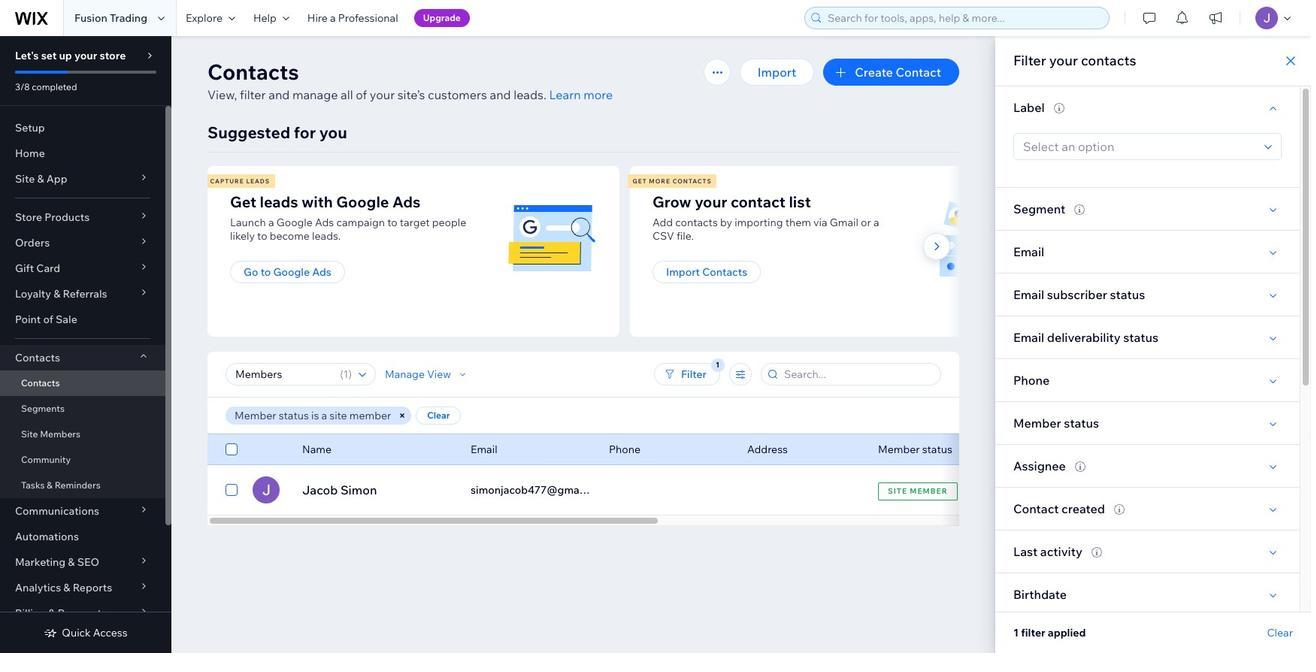 Task type: locate. For each thing, give the bounding box(es) containing it.
filter left applied
[[1022, 627, 1046, 640]]

a right the is
[[322, 409, 327, 423]]

1 vertical spatial import
[[667, 266, 700, 279]]

and left manage
[[269, 87, 290, 102]]

contacts
[[208, 59, 299, 85], [703, 266, 748, 279], [15, 351, 60, 365], [21, 378, 60, 389]]

Select an option field
[[1019, 134, 1261, 159]]

your inside sidebar "element"
[[74, 49, 97, 62]]

store
[[15, 211, 42, 224]]

2 and from the left
[[490, 87, 511, 102]]

1 down the birthdate
[[1014, 627, 1019, 640]]

ads down "get leads with google ads launch a google ads campaign to target people likely to become leads."
[[312, 266, 332, 279]]

1 vertical spatial filter
[[1022, 627, 1046, 640]]

ads down with
[[315, 216, 334, 229]]

filter inside button
[[682, 368, 707, 381]]

& for analytics
[[63, 582, 70, 595]]

member up site member
[[879, 443, 920, 457]]

marketing & seo
[[15, 556, 99, 569]]

communications
[[15, 505, 99, 518]]

1 vertical spatial clear
[[1268, 627, 1294, 640]]

3/8 completed
[[15, 81, 77, 93]]

segments link
[[0, 396, 166, 422]]

let's
[[15, 49, 39, 62]]

0 vertical spatial view
[[427, 368, 451, 381]]

import contacts button
[[653, 261, 761, 284]]

0 horizontal spatial of
[[43, 313, 53, 326]]

last
[[1014, 545, 1038, 560]]

1 up site
[[344, 368, 349, 381]]

3/8
[[15, 81, 30, 93]]

0 horizontal spatial filter
[[240, 87, 266, 102]]

hire a professional link
[[299, 0, 407, 36]]

0 vertical spatial clear
[[427, 410, 450, 421]]

2 vertical spatial ads
[[312, 266, 332, 279]]

& inside popup button
[[37, 172, 44, 186]]

member status is a site member
[[235, 409, 391, 423]]

to inside button
[[261, 266, 271, 279]]

0 vertical spatial site
[[15, 172, 35, 186]]

contacts inside grow your contact list add contacts by importing them via gmail or a csv file.
[[676, 216, 718, 229]]

app
[[46, 172, 67, 186]]

segments
[[21, 403, 65, 415]]

store products button
[[0, 205, 166, 230]]

1 horizontal spatial import
[[758, 65, 797, 80]]

tasks & reminders link
[[0, 473, 166, 499]]

1 vertical spatial google
[[277, 216, 313, 229]]

contacts down by
[[703, 266, 748, 279]]

google down become
[[273, 266, 310, 279]]

view left site member
[[855, 483, 883, 498]]

suggested
[[208, 123, 290, 142]]

email deliverability status
[[1014, 330, 1159, 345]]

view,
[[208, 87, 237, 102]]

contacts
[[1082, 52, 1137, 69], [676, 216, 718, 229]]

None checkbox
[[226, 481, 238, 500]]

all
[[341, 87, 353, 102]]

& for tasks
[[47, 480, 53, 491]]

0 vertical spatial filter
[[240, 87, 266, 102]]

0 horizontal spatial contacts
[[676, 216, 718, 229]]

1 vertical spatial 1
[[1014, 627, 1019, 640]]

0 vertical spatial leads.
[[514, 87, 547, 102]]

leads. down with
[[312, 229, 341, 243]]

0 horizontal spatial clear
[[427, 410, 450, 421]]

contacts up view,
[[208, 59, 299, 85]]

filter for filter
[[682, 368, 707, 381]]

filter for filter your contacts
[[1014, 52, 1047, 69]]

list
[[789, 193, 812, 211]]

to right go
[[261, 266, 271, 279]]

orders
[[15, 236, 50, 250]]

contact
[[731, 193, 786, 211]]

0 horizontal spatial 1
[[344, 368, 349, 381]]

a right or
[[874, 216, 880, 229]]

1 vertical spatial filter
[[682, 368, 707, 381]]

email left subscriber
[[1014, 287, 1045, 302]]

0 vertical spatial filter
[[1014, 52, 1047, 69]]

contacts link
[[0, 371, 166, 396]]

site for site member
[[888, 486, 908, 496]]

referrals
[[63, 287, 107, 301]]

for
[[294, 123, 316, 142]]

leads. left learn
[[514, 87, 547, 102]]

manage
[[385, 368, 425, 381]]

launch
[[230, 216, 266, 229]]

0 horizontal spatial clear button
[[416, 407, 461, 425]]

site & app
[[15, 172, 67, 186]]

0 horizontal spatial and
[[269, 87, 290, 102]]

loyalty & referrals button
[[0, 281, 166, 307]]

of inside sidebar "element"
[[43, 313, 53, 326]]

1 filter applied
[[1014, 627, 1087, 640]]

name
[[302, 443, 332, 457]]

1 vertical spatial of
[[43, 313, 53, 326]]

quick
[[62, 627, 91, 640]]

products
[[45, 211, 90, 224]]

member right view link
[[911, 486, 948, 496]]

contacts inside button
[[703, 266, 748, 279]]

1
[[344, 368, 349, 381], [1014, 627, 1019, 640]]

filter right view,
[[240, 87, 266, 102]]

create contact
[[856, 65, 942, 80]]

sale
[[56, 313, 77, 326]]

status up assignee
[[1065, 416, 1100, 431]]

jacob
[[302, 483, 338, 498]]

your inside contacts view, filter and manage all of your site's customers and leads. learn more
[[370, 87, 395, 102]]

suggested for you
[[208, 123, 347, 142]]

0 vertical spatial 1
[[344, 368, 349, 381]]

list containing get leads with google ads
[[205, 166, 1049, 337]]

address
[[748, 443, 788, 457]]

ads inside button
[[312, 266, 332, 279]]

get
[[633, 178, 647, 185]]

google up campaign
[[336, 193, 389, 211]]

0 vertical spatial member status
[[1014, 416, 1100, 431]]

& left app on the left of page
[[37, 172, 44, 186]]

( 1 )
[[340, 368, 352, 381]]

0 horizontal spatial contact
[[896, 65, 942, 80]]

contact down assignee
[[1014, 502, 1060, 517]]

contacts down point of sale
[[15, 351, 60, 365]]

0 vertical spatial clear button
[[416, 407, 461, 425]]

1 horizontal spatial clear button
[[1268, 627, 1294, 640]]

1 vertical spatial contact
[[1014, 502, 1060, 517]]

& right "billing"
[[48, 607, 55, 621]]

1 horizontal spatial contacts
[[1082, 52, 1137, 69]]

0 vertical spatial of
[[356, 87, 367, 102]]

member
[[235, 409, 276, 423], [1014, 416, 1062, 431], [879, 443, 920, 457], [911, 486, 948, 496]]

2 vertical spatial google
[[273, 266, 310, 279]]

status right the deliverability
[[1124, 330, 1159, 345]]

1 horizontal spatial filter
[[1022, 627, 1046, 640]]

1 horizontal spatial contact
[[1014, 502, 1060, 517]]

tasks & reminders
[[21, 480, 101, 491]]

1 vertical spatial clear button
[[1268, 627, 1294, 640]]

Search... field
[[780, 364, 937, 385]]

file.
[[677, 229, 694, 243]]

& right loyalty
[[54, 287, 60, 301]]

& left "seo"
[[68, 556, 75, 569]]

analytics & reports button
[[0, 575, 166, 601]]

import
[[758, 65, 797, 80], [667, 266, 700, 279]]

site inside popup button
[[15, 172, 35, 186]]

community
[[21, 454, 71, 466]]

let's set up your store
[[15, 49, 126, 62]]

and right customers
[[490, 87, 511, 102]]

2 vertical spatial site
[[888, 486, 908, 496]]

1 vertical spatial site
[[21, 429, 38, 440]]

0 vertical spatial ads
[[393, 193, 421, 211]]

help button
[[244, 0, 299, 36]]

seo
[[77, 556, 99, 569]]

marketing & seo button
[[0, 550, 166, 575]]

1 vertical spatial member status
[[879, 443, 953, 457]]

clear inside button
[[427, 410, 450, 421]]

setup link
[[0, 115, 166, 141]]

1 horizontal spatial view
[[855, 483, 883, 498]]

of right all
[[356, 87, 367, 102]]

you
[[320, 123, 347, 142]]

a down leads
[[269, 216, 274, 229]]

view right manage
[[427, 368, 451, 381]]

jacob simon image
[[253, 477, 280, 504]]

0 horizontal spatial import
[[667, 266, 700, 279]]

1 horizontal spatial clear
[[1268, 627, 1294, 640]]

0 vertical spatial contacts
[[1082, 52, 1137, 69]]

1 horizontal spatial and
[[490, 87, 511, 102]]

filter
[[240, 87, 266, 102], [1022, 627, 1046, 640]]

1 horizontal spatial of
[[356, 87, 367, 102]]

0 vertical spatial import
[[758, 65, 797, 80]]

member down unsaved view field
[[235, 409, 276, 423]]

contact right the 'create'
[[896, 65, 942, 80]]

1 horizontal spatial filter
[[1014, 52, 1047, 69]]

store
[[100, 49, 126, 62]]

billing & payments button
[[0, 601, 166, 627]]

completed
[[32, 81, 77, 93]]

member status up site member
[[879, 443, 953, 457]]

of left sale
[[43, 313, 53, 326]]

card
[[36, 262, 60, 275]]

customers
[[428, 87, 487, 102]]

site for site members
[[21, 429, 38, 440]]

0 horizontal spatial leads.
[[312, 229, 341, 243]]

1 vertical spatial phone
[[609, 443, 641, 457]]

)
[[349, 368, 352, 381]]

1 vertical spatial leads.
[[312, 229, 341, 243]]

home
[[15, 147, 45, 160]]

& right tasks
[[47, 480, 53, 491]]

reports
[[73, 582, 112, 595]]

0 vertical spatial contact
[[896, 65, 942, 80]]

simon
[[341, 483, 377, 498]]

& inside dropdown button
[[54, 287, 60, 301]]

marketing
[[15, 556, 66, 569]]

& left reports
[[63, 582, 70, 595]]

0 horizontal spatial phone
[[609, 443, 641, 457]]

0 horizontal spatial filter
[[682, 368, 707, 381]]

leads
[[246, 178, 270, 185]]

member status up assignee
[[1014, 416, 1100, 431]]

manage view
[[385, 368, 451, 381]]

1 vertical spatial contacts
[[676, 216, 718, 229]]

None checkbox
[[226, 441, 238, 459]]

last activity
[[1014, 545, 1083, 560]]

list
[[205, 166, 1049, 337]]

simonjacob477@gmail.com
[[471, 484, 609, 497]]

1 horizontal spatial leads.
[[514, 87, 547, 102]]

member up assignee
[[1014, 416, 1062, 431]]

0 vertical spatial phone
[[1014, 373, 1050, 388]]

gift card
[[15, 262, 60, 275]]

create contact button
[[824, 59, 960, 86]]

get
[[230, 193, 256, 211]]

jacob simon
[[302, 483, 377, 498]]

0 horizontal spatial view
[[427, 368, 451, 381]]

billing & payments
[[15, 607, 107, 621]]

access
[[93, 627, 128, 640]]

google down leads
[[277, 216, 313, 229]]

home link
[[0, 141, 166, 166]]

ads up the target
[[393, 193, 421, 211]]

hire a professional
[[308, 11, 398, 25]]

site for site & app
[[15, 172, 35, 186]]

to
[[388, 216, 398, 229], [257, 229, 267, 243], [261, 266, 271, 279]]



Task type: vqa. For each thing, say whether or not it's contained in the screenshot.
"ALL"
yes



Task type: describe. For each thing, give the bounding box(es) containing it.
people
[[432, 216, 467, 229]]

import contacts
[[667, 266, 748, 279]]

Unsaved view field
[[231, 364, 336, 385]]

clear for top clear button
[[427, 410, 450, 421]]

manage
[[293, 87, 338, 102]]

fusion
[[74, 11, 107, 25]]

contacts up the segments
[[21, 378, 60, 389]]

loyalty & referrals
[[15, 287, 107, 301]]

contacts inside popup button
[[15, 351, 60, 365]]

grow your contact list add contacts by importing them via gmail or a csv file.
[[653, 193, 880, 243]]

quick access button
[[44, 627, 128, 640]]

reminders
[[55, 480, 101, 491]]

store products
[[15, 211, 90, 224]]

to right likely
[[257, 229, 267, 243]]

& for site
[[37, 172, 44, 186]]

created
[[1062, 502, 1106, 517]]

go to google ads
[[244, 266, 332, 279]]

explore
[[186, 11, 223, 25]]

gift card button
[[0, 256, 166, 281]]

is
[[311, 409, 319, 423]]

to left the target
[[388, 216, 398, 229]]

members
[[40, 429, 81, 440]]

& for marketing
[[68, 556, 75, 569]]

email down segment
[[1014, 244, 1045, 260]]

trading
[[110, 11, 147, 25]]

via
[[814, 216, 828, 229]]

go to google ads button
[[230, 261, 345, 284]]

importing
[[735, 216, 784, 229]]

analytics & reports
[[15, 582, 112, 595]]

automations link
[[0, 524, 166, 550]]

fusion trading
[[74, 11, 147, 25]]

clear for clear button to the right
[[1268, 627, 1294, 640]]

up
[[59, 49, 72, 62]]

leads. inside "get leads with google ads launch a google ads campaign to target people likely to become leads."
[[312, 229, 341, 243]]

of inside contacts view, filter and manage all of your site's customers and leads. learn more
[[356, 87, 367, 102]]

status left the is
[[279, 409, 309, 423]]

1 and from the left
[[269, 87, 290, 102]]

capture
[[210, 178, 244, 185]]

1 horizontal spatial 1
[[1014, 627, 1019, 640]]

& for loyalty
[[54, 287, 60, 301]]

leads. inside contacts view, filter and manage all of your site's customers and leads. learn more
[[514, 87, 547, 102]]

your inside grow your contact list add contacts by importing them via gmail or a csv file.
[[695, 193, 728, 211]]

go
[[244, 266, 258, 279]]

contacts inside contacts view, filter and manage all of your site's customers and leads. learn more
[[208, 59, 299, 85]]

grow
[[653, 193, 692, 211]]

a right hire
[[330, 11, 336, 25]]

& for billing
[[48, 607, 55, 621]]

a inside grow your contact list add contacts by importing them via gmail or a csv file.
[[874, 216, 880, 229]]

site members link
[[0, 422, 166, 448]]

0 vertical spatial google
[[336, 193, 389, 211]]

contacts view, filter and manage all of your site's customers and leads. learn more
[[208, 59, 613, 102]]

help
[[253, 11, 277, 25]]

point
[[15, 313, 41, 326]]

1 horizontal spatial phone
[[1014, 373, 1050, 388]]

deliverability
[[1048, 330, 1121, 345]]

google inside button
[[273, 266, 310, 279]]

applied
[[1049, 627, 1087, 640]]

loyalty
[[15, 287, 51, 301]]

csv
[[653, 229, 675, 243]]

with
[[302, 193, 333, 211]]

email left the deliverability
[[1014, 330, 1045, 345]]

capture leads
[[210, 178, 270, 185]]

subscriber
[[1048, 287, 1108, 302]]

email up simonjacob477@gmail.com
[[471, 443, 498, 457]]

status up site member
[[923, 443, 953, 457]]

more
[[584, 87, 613, 102]]

sidebar element
[[0, 36, 172, 654]]

get leads with google ads launch a google ads campaign to target people likely to become leads.
[[230, 193, 467, 243]]

orders button
[[0, 230, 166, 256]]

import button
[[740, 59, 815, 86]]

0 horizontal spatial member status
[[879, 443, 953, 457]]

upgrade button
[[414, 9, 470, 27]]

or
[[861, 216, 872, 229]]

target
[[400, 216, 430, 229]]

view link
[[837, 477, 901, 504]]

contacts button
[[0, 345, 166, 371]]

assignee
[[1014, 459, 1067, 474]]

status right subscriber
[[1111, 287, 1146, 302]]

1 horizontal spatial member status
[[1014, 416, 1100, 431]]

filter inside contacts view, filter and manage all of your site's customers and leads. learn more
[[240, 87, 266, 102]]

gift
[[15, 262, 34, 275]]

professional
[[338, 11, 398, 25]]

contacts
[[673, 178, 712, 185]]

payments
[[58, 607, 107, 621]]

point of sale link
[[0, 307, 166, 333]]

activity
[[1041, 545, 1083, 560]]

1 vertical spatial view
[[855, 483, 883, 498]]

a inside "get leads with google ads launch a google ads campaign to target people likely to become leads."
[[269, 216, 274, 229]]

filter button
[[654, 363, 721, 386]]

site members
[[21, 429, 81, 440]]

site & app button
[[0, 166, 166, 192]]

Search for tools, apps, help & more... field
[[824, 8, 1105, 29]]

1 vertical spatial ads
[[315, 216, 334, 229]]

analytics
[[15, 582, 61, 595]]

manage view button
[[385, 368, 470, 381]]

contact inside create contact 'button'
[[896, 65, 942, 80]]

learn
[[550, 87, 581, 102]]

become
[[270, 229, 310, 243]]

member
[[350, 409, 391, 423]]

import for import
[[758, 65, 797, 80]]

import for import contacts
[[667, 266, 700, 279]]

leads
[[260, 193, 298, 211]]

setup
[[15, 121, 45, 135]]



